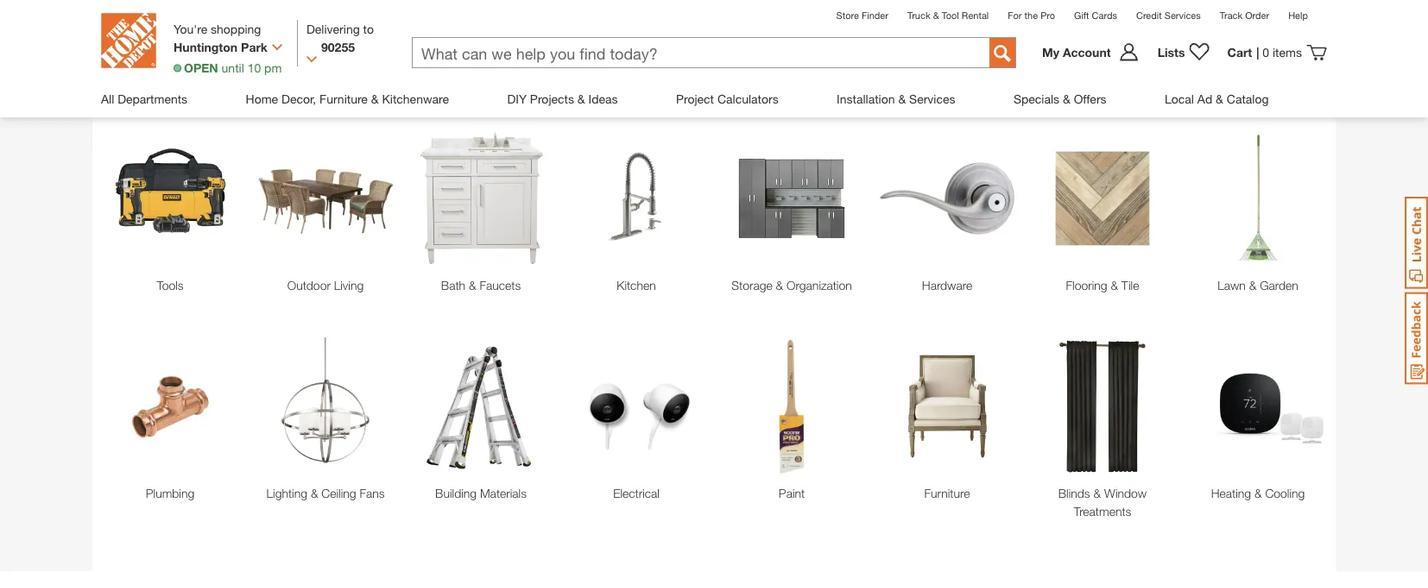 Task type: vqa. For each thing, say whether or not it's contained in the screenshot.
2209's .
no



Task type: describe. For each thing, give the bounding box(es) containing it.
& for lawn & garden
[[1250, 278, 1257, 293]]

gift
[[1075, 10, 1090, 21]]

cards
[[1092, 10, 1118, 21]]

department
[[335, 59, 494, 95]]

& right ad
[[1216, 92, 1224, 106]]

heating
[[1212, 487, 1252, 501]]

paint savings image
[[723, 338, 861, 476]]

& for blinds & window treatments
[[1094, 487, 1101, 501]]

hardware
[[922, 278, 973, 293]]

to
[[363, 22, 374, 36]]

& for storage & organization
[[776, 278, 784, 293]]

specials & offers link
[[1014, 77, 1107, 121]]

items
[[1273, 45, 1303, 60]]

blinds
[[1059, 487, 1091, 501]]

& for truck & tool rental
[[933, 10, 939, 21]]

help link
[[1289, 10, 1309, 21]]

window
[[1105, 487, 1147, 501]]

catalog
[[1227, 92, 1269, 106]]

heating & cooling savings image
[[1189, 338, 1328, 476]]

open until 10 pm
[[184, 60, 282, 75]]

diy projects & ideas link
[[507, 77, 618, 121]]

track
[[1220, 10, 1243, 21]]

home decor, furniture & kitchenware
[[246, 92, 449, 106]]

0 horizontal spatial services
[[910, 92, 956, 106]]

tools
[[157, 278, 184, 293]]

for
[[1008, 10, 1022, 21]]

& for lighting & ceiling fans
[[311, 487, 318, 501]]

for the pro link
[[1008, 10, 1056, 21]]

credit services
[[1137, 10, 1201, 21]]

installation & services
[[837, 92, 956, 106]]

gift cards
[[1075, 10, 1118, 21]]

paint
[[779, 487, 805, 501]]

& left the kitchenware
[[371, 92, 379, 106]]

open
[[184, 60, 218, 75]]

ideas
[[589, 92, 618, 106]]

store
[[837, 10, 859, 21]]

lawn
[[1218, 278, 1246, 293]]

project calculators link
[[676, 77, 779, 121]]

0 vertical spatial services
[[1165, 10, 1201, 21]]

furniture link
[[878, 485, 1017, 503]]

specials
[[1014, 92, 1060, 106]]

submit search image
[[994, 45, 1011, 62]]

for the pro
[[1008, 10, 1056, 21]]

& left "ideas"
[[578, 92, 585, 106]]

ad
[[1198, 92, 1213, 106]]

flooring & tile
[[1066, 278, 1140, 293]]

plumbing link
[[101, 485, 239, 503]]

tool
[[942, 10, 959, 21]]

kitchen link
[[567, 277, 706, 295]]

bath
[[441, 278, 466, 293]]

park
[[241, 40, 268, 54]]

lists link
[[1149, 42, 1219, 63]]

outdoor living
[[287, 278, 364, 293]]

flooring & tile savings image
[[1034, 130, 1172, 268]]

all departments link
[[101, 77, 188, 121]]

installation
[[837, 92, 895, 106]]

track order
[[1220, 10, 1270, 21]]

bath & faucets
[[441, 278, 521, 293]]

kitchenware
[[382, 92, 449, 106]]

diy
[[507, 92, 527, 106]]

my account link
[[1043, 42, 1149, 63]]

storage & organization link
[[723, 277, 861, 295]]

treatments
[[1074, 505, 1132, 519]]

furniture savings image
[[878, 338, 1017, 476]]

materials
[[480, 487, 527, 501]]

building materials link
[[412, 485, 550, 503]]

projects
[[530, 92, 574, 106]]

account
[[1063, 45, 1111, 60]]

savings
[[181, 59, 286, 95]]

heating & cooling
[[1212, 487, 1305, 501]]

furniture inside home decor, furniture & kitchenware link
[[320, 92, 368, 106]]

hardware savings image
[[878, 130, 1017, 268]]

flooring & tile link
[[1034, 277, 1172, 295]]

plumbing
[[146, 487, 195, 501]]

lighting & ceiling fans link
[[257, 485, 395, 503]]

until
[[222, 60, 244, 75]]

& for bath & faucets
[[469, 278, 476, 293]]



Task type: locate. For each thing, give the bounding box(es) containing it.
local
[[1165, 92, 1194, 106]]

& right lawn
[[1250, 278, 1257, 293]]

tool savings image
[[101, 130, 239, 268]]

outdoor living link
[[257, 277, 395, 295]]

offers
[[1074, 92, 1107, 106]]

& for specials & offers
[[1063, 92, 1071, 106]]

lighting & ceiling fans
[[267, 487, 385, 501]]

blinds & window treatments
[[1059, 487, 1147, 519]]

tile
[[1122, 278, 1140, 293]]

services
[[1165, 10, 1201, 21], [910, 92, 956, 106]]

truck
[[908, 10, 931, 21]]

project
[[676, 92, 714, 106]]

shop
[[101, 59, 172, 95]]

None text field
[[413, 38, 973, 69]]

cooling
[[1266, 487, 1305, 501]]

departments
[[118, 92, 188, 106]]

truck & tool rental link
[[908, 10, 989, 21]]

services right credit
[[1165, 10, 1201, 21]]

the home depot logo link
[[101, 13, 156, 68]]

&
[[933, 10, 939, 21], [371, 92, 379, 106], [578, 92, 585, 106], [899, 92, 906, 106], [1063, 92, 1071, 106], [1216, 92, 1224, 106], [469, 278, 476, 293], [776, 278, 784, 293], [1111, 278, 1119, 293], [1250, 278, 1257, 293], [311, 487, 318, 501], [1094, 487, 1101, 501], [1255, 487, 1262, 501]]

& for flooring & tile
[[1111, 278, 1119, 293]]

feedback link image
[[1405, 292, 1429, 385]]

& up treatments
[[1094, 487, 1101, 501]]

0 horizontal spatial furniture
[[320, 92, 368, 106]]

0 vertical spatial furniture
[[320, 92, 368, 106]]

truck & tool rental
[[908, 10, 989, 21]]

my account
[[1043, 45, 1111, 60]]

1 vertical spatial furniture
[[925, 487, 970, 501]]

cart
[[1228, 45, 1253, 60]]

diy projects & ideas
[[507, 92, 618, 106]]

& inside 'link'
[[1111, 278, 1119, 293]]

blinds & window treatment savings image
[[1034, 338, 1172, 476]]

my
[[1043, 45, 1060, 60]]

services right installation on the top right
[[910, 92, 956, 106]]

by
[[295, 59, 327, 95]]

90255
[[321, 40, 355, 54]]

hardware link
[[878, 277, 1017, 295]]

& left cooling
[[1255, 487, 1262, 501]]

lighting
[[267, 487, 307, 501]]

delivering
[[307, 22, 360, 36]]

furniture inside furniture link
[[925, 487, 970, 501]]

blinds & window treatments link
[[1034, 485, 1172, 521]]

lawn & garden link
[[1189, 277, 1328, 295]]

heating & cooling link
[[1189, 485, 1328, 503]]

& left ceiling
[[311, 487, 318, 501]]

1 horizontal spatial services
[[1165, 10, 1201, 21]]

tools link
[[101, 277, 239, 295]]

decor,
[[282, 92, 316, 106]]

& right installation on the top right
[[899, 92, 906, 106]]

& left tool
[[933, 10, 939, 21]]

living
[[334, 278, 364, 293]]

all departments
[[101, 92, 188, 106]]

furniture
[[320, 92, 368, 106], [925, 487, 970, 501]]

project calculators
[[676, 92, 779, 106]]

faucets
[[480, 278, 521, 293]]

& inside blinds & window treatments
[[1094, 487, 1101, 501]]

& left tile
[[1111, 278, 1119, 293]]

electrical
[[613, 487, 660, 501]]

store finder
[[837, 10, 889, 21]]

storage savings image
[[723, 130, 861, 268]]

huntington
[[174, 40, 238, 54]]

help
[[1289, 10, 1309, 21]]

0
[[1263, 45, 1270, 60]]

building materials
[[435, 487, 527, 501]]

& for installation & services
[[899, 92, 906, 106]]

electrical savings image
[[567, 338, 706, 476]]

gift cards link
[[1075, 10, 1118, 21]]

building
[[435, 487, 477, 501]]

& right the storage
[[776, 278, 784, 293]]

bath & faucets link
[[412, 277, 550, 295]]

installation & services link
[[837, 77, 956, 121]]

huntington park
[[174, 40, 268, 54]]

you're
[[174, 22, 207, 36]]

storage
[[732, 278, 773, 293]]

shop savings by department
[[101, 59, 494, 95]]

& for heating & cooling
[[1255, 487, 1262, 501]]

kitchen savings image
[[567, 130, 706, 268]]

rental
[[962, 10, 989, 21]]

specials & offers
[[1014, 92, 1107, 106]]

& left offers on the right top of page
[[1063, 92, 1071, 106]]

the home depot image
[[101, 13, 156, 68]]

outdoor
[[287, 278, 331, 293]]

pro
[[1041, 10, 1056, 21]]

lawn & garden savings image
[[1189, 130, 1328, 268]]

fans
[[360, 487, 385, 501]]

garden
[[1260, 278, 1299, 293]]

pm
[[264, 60, 282, 75]]

outdoor living savinghs image
[[257, 130, 395, 268]]

order
[[1246, 10, 1270, 21]]

flooring
[[1066, 278, 1108, 293]]

lawn & garden
[[1218, 278, 1299, 293]]

& right bath
[[469, 278, 476, 293]]

home decor, furniture & kitchenware link
[[246, 77, 449, 121]]

1 horizontal spatial furniture
[[925, 487, 970, 501]]

live chat image
[[1405, 197, 1429, 289]]

the
[[1025, 10, 1038, 21]]

home
[[246, 92, 278, 106]]

lighting image
[[257, 338, 395, 476]]

1 vertical spatial services
[[910, 92, 956, 106]]

storage & organization
[[732, 278, 852, 293]]

bath & faucet savings image
[[412, 130, 550, 268]]

calculators
[[718, 92, 779, 106]]

local ad & catalog link
[[1165, 77, 1269, 121]]

10
[[248, 60, 261, 75]]

None text field
[[413, 38, 973, 69]]

shopping
[[211, 22, 261, 36]]

building material savings image
[[412, 338, 550, 476]]

credit
[[1137, 10, 1162, 21]]

plumbing image
[[101, 338, 239, 476]]

organization
[[787, 278, 852, 293]]

lists
[[1158, 45, 1185, 60]]



